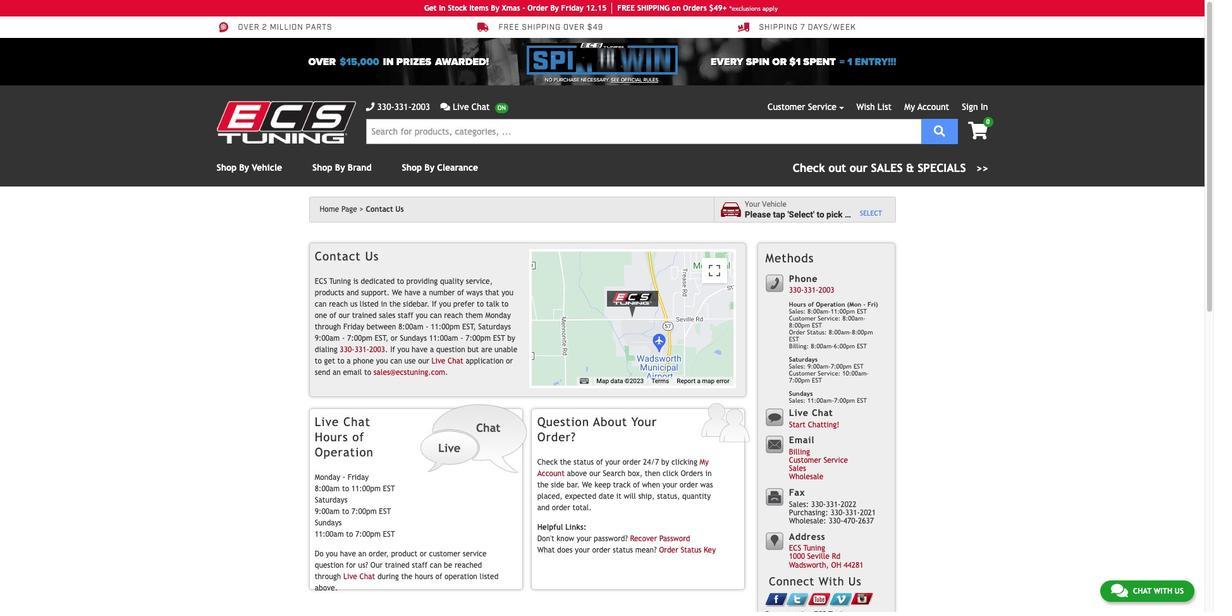 Task type: describe. For each thing, give the bounding box(es) containing it.
over 2 million parts
[[238, 23, 332, 32]]

by for shop by clearance
[[425, 163, 435, 173]]

be
[[444, 561, 453, 570]]

your up search at the bottom of page
[[606, 458, 621, 467]]

330- up wholesale:
[[812, 500, 826, 509]]

or left $1 at the top right of page
[[773, 55, 787, 68]]

2 vertical spatial live chat link
[[344, 573, 375, 582]]

330- right phone icon
[[377, 102, 395, 112]]

password?
[[594, 535, 628, 544]]

our inside . if you have a question but are unable to get to a phone you can use our
[[418, 357, 429, 365]]

clicking
[[672, 458, 698, 467]]

you right phone
[[376, 357, 388, 365]]

0 horizontal spatial 8:00pm
[[789, 322, 811, 329]]

2 vertical spatial 330-331-2003 link
[[340, 345, 385, 354]]

by inside ecs tuning is dedicated to providing quality service, products and support. we have a number of ways that you can reach us listed in the sidebar. if you prefer to talk to one of our trained sales staff you can reach them monday through friday between 8:00am - 11:00pm est, saturdays 9:00am - 7:00pm est, or sundays 11:00am - 7:00pm est by dialing
[[508, 334, 516, 343]]

1 horizontal spatial reach
[[444, 311, 463, 320]]

if inside ecs tuning is dedicated to providing quality service, products and support. we have a number of ways that you can reach us listed in the sidebar. if you prefer to talk to one of our trained sales staff you can reach them monday through friday between 8:00am - 11:00pm est, saturdays 9:00am - 7:00pm est, or sundays 11:00am - 7:00pm est by dialing
[[432, 300, 437, 309]]

hours of operation (mon - fri) sales: 8:00am-11:00pm est customer service: 8:00am- 8:00pm est order status: 8:00am-8:00pm est billing: 8:00am-6:00pm est saturdays sales: 9:00am-7:00pm est customer service: 10:00am- 7:00pm est sundays sales: 11:00am-7:00pm est
[[789, 301, 879, 404]]

with
[[819, 575, 845, 589]]

or inside ecs tuning is dedicated to providing quality service, products and support. we have a number of ways that you can reach us listed in the sidebar. if you prefer to talk to one of our trained sales staff you can reach them monday through friday between 8:00am - 11:00pm est, saturdays 9:00am - 7:00pm est, or sundays 11:00am - 7:00pm est by dialing
[[391, 334, 398, 343]]

page
[[342, 205, 357, 214]]

then
[[645, 469, 661, 478]]

see official rules link
[[611, 77, 659, 84]]

helpful
[[538, 524, 563, 532]]

11:00pm inside ecs tuning is dedicated to providing quality service, products and support. we have a number of ways that you can reach us listed in the sidebar. if you prefer to talk to one of our trained sales staff you can reach them monday through friday between 8:00am - 11:00pm est, saturdays 9:00am - 7:00pm est, or sundays 11:00am - 7:00pm est by dialing
[[431, 322, 460, 331]]

470-
[[844, 517, 859, 526]]

or inside application or send an email to
[[506, 357, 513, 365]]

1 vertical spatial live chat link
[[432, 357, 464, 365]]

application or send an email to
[[315, 357, 513, 377]]

you up use
[[398, 345, 410, 354]]

our
[[371, 561, 383, 570]]

1 vertical spatial contact us
[[315, 249, 379, 263]]

in inside ecs tuning is dedicated to providing quality service, products and support. we have a number of ways that you can reach us listed in the sidebar. if you prefer to talk to one of our trained sales staff you can reach them monday through friday between 8:00am - 11:00pm est, saturdays 9:00am - 7:00pm est, or sundays 11:00am - 7:00pm est by dialing
[[381, 300, 387, 309]]

order down placed,
[[552, 504, 571, 512]]

live chat for live chat link to the middle
[[432, 357, 464, 365]]

order up quantity
[[680, 481, 698, 490]]

service inside email billing customer service sales wholesale
[[824, 456, 849, 465]]

but
[[468, 345, 479, 354]]

0 vertical spatial friday
[[562, 4, 584, 13]]

2
[[262, 23, 267, 32]]

8:00am- down status:
[[811, 343, 834, 350]]

0 vertical spatial orders
[[683, 4, 707, 13]]

know
[[557, 535, 575, 544]]

8:00am- up 6:00pm
[[829, 329, 852, 336]]

shipping 7 days/week
[[760, 23, 856, 32]]

brand
[[348, 163, 372, 173]]

sales inside email billing customer service sales wholesale
[[789, 465, 807, 473]]

0 vertical spatial contact us
[[366, 205, 404, 214]]

your inside above our search box, then click orders in the side bar. we keep track of when your order was placed, expected date it will ship, status, quantity and order total.
[[663, 481, 678, 490]]

330- up phone
[[340, 345, 355, 354]]

million
[[270, 23, 304, 32]]

0 horizontal spatial ecs tuning image
[[217, 101, 356, 144]]

you down number
[[439, 300, 451, 309]]

official
[[621, 77, 642, 83]]

trained inside 'do you have an order, product or customer service question for us? our trained staff can be reached through'
[[385, 561, 410, 570]]

free shipping over $49
[[499, 23, 604, 32]]

1 vertical spatial account
[[538, 469, 565, 478]]

hours inside hours of operation (mon - fri) sales: 8:00am-11:00pm est customer service: 8:00am- 8:00pm est order status: 8:00am-8:00pm est billing: 8:00am-6:00pm est saturdays sales: 9:00am-7:00pm est customer service: 10:00am- 7:00pm est sundays sales: 11:00am-7:00pm est
[[789, 301, 807, 308]]

fax sales: 330-331-2022 purchasing: 330-331-2021 wholesale: 330-470-2637
[[789, 487, 876, 526]]

the inside during the hours of operation listed above.
[[401, 573, 413, 582]]

0 vertical spatial 330-331-2003
[[377, 102, 430, 112]]

shopping cart image
[[969, 122, 989, 140]]

us right with
[[1175, 587, 1184, 596]]

330- down 2022
[[829, 517, 844, 526]]

0 vertical spatial sales
[[872, 161, 903, 175]]

0 vertical spatial my account
[[905, 102, 950, 112]]

the inside above our search box, then click orders in the side bar. we keep track of when your order was placed, expected date it will ship, status, quantity and order total.
[[538, 481, 549, 490]]

search image
[[934, 125, 946, 136]]

shipping
[[522, 23, 561, 32]]

your inside question about your order?
[[632, 415, 657, 429]]

0 vertical spatial 330-331-2003 link
[[366, 101, 430, 114]]

status:
[[808, 329, 827, 336]]

chat left with
[[1134, 587, 1152, 596]]

we for keep
[[582, 481, 593, 490]]

by for shop by vehicle
[[239, 163, 249, 173]]

0 horizontal spatial vehicle
[[252, 163, 282, 173]]

start
[[789, 420, 806, 429]]

sales@ecstuning.com .
[[374, 368, 448, 377]]

(mon
[[848, 301, 862, 308]]

1 horizontal spatial my account link
[[905, 102, 950, 112]]

1 vertical spatial 330-331-2003
[[340, 345, 385, 354]]

0 vertical spatial order
[[528, 4, 548, 13]]

free shipping over $49 link
[[477, 22, 604, 33]]

do
[[315, 550, 324, 559]]

chat down us?
[[360, 573, 375, 582]]

have inside ecs tuning is dedicated to providing quality service, products and support. we have a number of ways that you can reach us listed in the sidebar. if you prefer to talk to one of our trained sales staff you can reach them monday through friday between 8:00am - 11:00pm est, saturdays 9:00am - 7:00pm est, or sundays 11:00am - 7:00pm est by dialing
[[405, 288, 421, 297]]

order?
[[538, 430, 576, 444]]

above our search box, then click orders in the side bar. we keep track of when your order was placed, expected date it will ship, status, quantity and order total.
[[538, 469, 713, 512]]

billing link
[[789, 448, 811, 457]]

comments image
[[440, 102, 450, 111]]

have inside 'do you have an order, product or customer service question for us? our trained staff can be reached through'
[[340, 550, 356, 559]]

2 sales: from the top
[[789, 363, 806, 370]]

1 vertical spatial my
[[700, 458, 709, 467]]

chat right comments image
[[472, 102, 490, 112]]

seville
[[808, 553, 830, 561]]

side
[[551, 481, 565, 490]]

saturdays inside hours of operation (mon - fri) sales: 8:00am-11:00pm est customer service: 8:00am- 8:00pm est order status: 8:00am-8:00pm est billing: 8:00am-6:00pm est saturdays sales: 9:00am-7:00pm est customer service: 10:00am- 7:00pm est sundays sales: 11:00am-7:00pm est
[[789, 356, 818, 363]]

330- right purchasing:
[[831, 509, 846, 517]]

over 2 million parts link
[[217, 22, 332, 33]]

email
[[789, 435, 815, 446]]

0 horizontal spatial contact
[[315, 249, 361, 263]]

sundays inside ecs tuning is dedicated to providing quality service, products and support. we have a number of ways that you can reach us listed in the sidebar. if you prefer to talk to one of our trained sales staff you can reach them monday through friday between 8:00am - 11:00pm est, saturdays 9:00am - 7:00pm est, or sundays 11:00am - 7:00pm est by dialing
[[400, 334, 427, 343]]

live right use
[[432, 357, 446, 365]]

you right that
[[502, 288, 514, 297]]

330- inside phone 330-331-2003
[[789, 286, 804, 295]]

shop for shop by brand
[[313, 163, 333, 173]]

it
[[617, 492, 622, 501]]

- down sidebar.
[[426, 322, 429, 331]]

my account image
[[701, 403, 751, 444]]

wish
[[857, 102, 875, 112]]

wholesale:
[[789, 517, 827, 526]]

over
[[564, 23, 585, 32]]

through inside ecs tuning is dedicated to providing quality service, products and support. we have a number of ways that you can reach us listed in the sidebar. if you prefer to talk to one of our trained sales staff you can reach them monday through friday between 8:00am - 11:00pm est, saturdays 9:00am - 7:00pm est, or sundays 11:00am - 7:00pm est by dialing
[[315, 322, 341, 331]]

us right page
[[396, 205, 404, 214]]

shop by vehicle link
[[217, 163, 282, 173]]

status inside helpful links: don't know your password? recover password what does your order status mean? order status key
[[613, 546, 633, 555]]

2021
[[860, 509, 876, 517]]

0 horizontal spatial reach
[[329, 300, 348, 309]]

- right the xmas
[[523, 4, 526, 13]]

1 vertical spatial my account
[[538, 458, 709, 478]]

entry!!!
[[855, 55, 897, 68]]

1 horizontal spatial account
[[918, 102, 950, 112]]

1 horizontal spatial 8:00pm
[[852, 329, 873, 336]]

question inside . if you have a question but are unable to get to a phone you can use our
[[436, 345, 465, 354]]

1 service: from the top
[[818, 315, 841, 322]]

chat with us
[[1134, 587, 1184, 596]]

hours inside live chat hours of operation
[[315, 430, 348, 444]]

and inside above our search box, then click orders in the side bar. we keep track of when your order was placed, expected date it will ship, status, quantity and order total.
[[538, 504, 550, 512]]

8:00am- down (mon
[[843, 315, 866, 322]]

1 horizontal spatial 2003
[[412, 102, 430, 112]]

$1
[[790, 55, 801, 68]]

wadsworth,
[[789, 561, 829, 570]]

search
[[603, 469, 626, 478]]

of inside hours of operation (mon - fri) sales: 8:00am-11:00pm est customer service: 8:00am- 8:00pm est order status: 8:00am-8:00pm est billing: 8:00am-6:00pm est saturdays sales: 9:00am-7:00pm est customer service: 10:00am- 7:00pm est sundays sales: 11:00am-7:00pm est
[[808, 301, 814, 308]]

ecs inside ecs tuning is dedicated to providing quality service, products and support. we have a number of ways that you can reach us listed in the sidebar. if you prefer to talk to one of our trained sales staff you can reach them monday through friday between 8:00am - 11:00pm est, saturdays 9:00am - 7:00pm est, or sundays 11:00am - 7:00pm est by dialing
[[315, 277, 327, 286]]

shop by vehicle
[[217, 163, 282, 173]]

error
[[717, 378, 730, 384]]

you down sidebar.
[[416, 311, 428, 320]]

2 vertical spatial 2003
[[369, 345, 385, 354]]

1 vertical spatial ecs tuning image
[[601, 287, 665, 319]]

order up box,
[[623, 458, 641, 467]]

can down number
[[430, 311, 442, 320]]

0 vertical spatial live chat
[[453, 102, 490, 112]]

1 vertical spatial operation
[[315, 445, 374, 459]]

1 vertical spatial by
[[662, 458, 670, 467]]

11:00am inside "monday - friday 8:00am to 11:00pm est saturdays 9:00am to 7:00pm est sundays 11:00am to 7:00pm est"
[[315, 530, 344, 539]]

live right comments image
[[453, 102, 469, 112]]

helpful links: don't know your password? recover password what does your order status mean? order status key
[[538, 524, 716, 555]]

9:00am-
[[808, 363, 831, 370]]

. inside . if you have a question but are unable to get to a phone you can use our
[[385, 345, 388, 354]]

product
[[391, 550, 418, 559]]

can inside . if you have a question but are unable to get to a phone you can use our
[[390, 357, 402, 365]]

0 horizontal spatial my account link
[[538, 458, 709, 478]]

3 sales: from the top
[[789, 397, 806, 404]]

2 horizontal spatial .
[[659, 77, 660, 83]]

specials
[[918, 161, 967, 175]]

number
[[429, 288, 455, 297]]

wholesale link
[[789, 473, 824, 482]]

vehicle
[[852, 209, 879, 219]]

1 vertical spatial 330-331-2003 link
[[789, 286, 835, 295]]

0 vertical spatial my
[[905, 102, 916, 112]]

monday - friday 8:00am to 11:00pm est saturdays 9:00am to 7:00pm est sundays 11:00am to 7:00pm est
[[315, 473, 395, 539]]

have inside . if you have a question but are unable to get to a phone you can use our
[[412, 345, 428, 354]]

fax
[[789, 487, 806, 498]]

order inside hours of operation (mon - fri) sales: 8:00am-11:00pm est customer service: 8:00am- 8:00pm est order status: 8:00am-8:00pm est billing: 8:00am-6:00pm est saturdays sales: 9:00am-7:00pm est customer service: 10:00am- 7:00pm est sundays sales: 11:00am-7:00pm est
[[789, 329, 806, 336]]

map region
[[532, 252, 734, 386]]

chat inside live chat hours of operation
[[344, 415, 371, 429]]

a left map
[[697, 378, 701, 384]]

listed inside during the hours of operation listed above.
[[480, 573, 499, 582]]

order inside helpful links: don't know your password? recover password what does your order status mean? order status key
[[592, 546, 611, 555]]

you inside 'do you have an order, product or customer service question for us? our trained staff can be reached through'
[[326, 550, 338, 559]]

1
[[848, 55, 853, 68]]

2 vertical spatial .
[[445, 368, 448, 377]]

- inside "monday - friday 8:00am to 11:00pm est saturdays 9:00am to 7:00pm est sundays 11:00am to 7:00pm est"
[[343, 473, 346, 482]]

was
[[701, 481, 713, 490]]

date
[[599, 492, 614, 501]]

click
[[663, 469, 679, 478]]

customer inside email billing customer service sales wholesale
[[789, 456, 822, 465]]

can up one
[[315, 300, 327, 309]]

the inside ecs tuning is dedicated to providing quality service, products and support. we have a number of ways that you can reach us listed in the sidebar. if you prefer to talk to one of our trained sales staff you can reach them monday through friday between 8:00am - 11:00pm est, saturdays 9:00am - 7:00pm est, or sundays 11:00am - 7:00pm est by dialing
[[390, 300, 401, 309]]

sales & specials link
[[793, 159, 989, 177]]

saturdays inside "monday - friday 8:00am to 11:00pm est saturdays 9:00am to 7:00pm est sundays 11:00am to 7:00pm est"
[[315, 496, 348, 505]]

over for over 2 million parts
[[238, 23, 260, 32]]

no
[[545, 77, 553, 83]]

question about your order?
[[538, 415, 657, 444]]

parts
[[306, 23, 332, 32]]

shop for shop by vehicle
[[217, 163, 237, 173]]

©2023
[[625, 378, 644, 384]]

us down 44281
[[849, 575, 862, 589]]

track
[[613, 481, 631, 490]]

google image
[[535, 369, 577, 386]]

methods
[[766, 251, 814, 265]]

necessary.
[[581, 77, 610, 83]]

is
[[353, 277, 359, 286]]

a inside 'your vehicle please tap 'select' to pick a vehicle'
[[845, 209, 850, 219]]

us up dedicated
[[365, 249, 379, 263]]

phone image
[[366, 102, 375, 111]]

during
[[378, 573, 399, 582]]

above.
[[315, 584, 338, 593]]

live down the for
[[344, 573, 357, 582]]

fri)
[[868, 301, 879, 308]]

products
[[315, 288, 344, 297]]

chat left application
[[448, 357, 464, 365]]

will
[[624, 492, 636, 501]]

shipping
[[760, 23, 798, 32]]

sundays inside "monday - friday 8:00am to 11:00pm est saturdays 9:00am to 7:00pm est sundays 11:00am to 7:00pm est"
[[315, 519, 342, 527]]

one
[[315, 311, 327, 320]]

sales link
[[789, 465, 807, 473]]

question inside 'do you have an order, product or customer service question for us? our trained staff can be reached through'
[[315, 561, 344, 570]]

start chatting! link
[[789, 420, 840, 429]]

address ecs tuning 1000 seville rd wadsworth, oh 44281
[[789, 531, 864, 570]]

order inside helpful links: don't know your password? recover password what does your order status mean? order status key
[[659, 546, 679, 555]]

1 horizontal spatial est,
[[463, 322, 476, 331]]

free
[[618, 4, 635, 13]]



Task type: locate. For each thing, give the bounding box(es) containing it.
1 horizontal spatial question
[[436, 345, 465, 354]]

our inside ecs tuning is dedicated to providing quality service, products and support. we have a number of ways that you can reach us listed in the sidebar. if you prefer to talk to one of our trained sales staff you can reach them monday through friday between 8:00am - 11:00pm est, saturdays 9:00am - 7:00pm est, or sundays 11:00am - 7:00pm est by dialing
[[339, 311, 350, 320]]

0 horizontal spatial status
[[574, 458, 594, 467]]

sales down billing link
[[789, 465, 807, 473]]

est,
[[463, 322, 476, 331], [375, 334, 389, 343]]

or inside 'do you have an order, product or customer service question for us? our trained staff can be reached through'
[[420, 550, 427, 559]]

0
[[987, 118, 990, 125]]

2 vertical spatial saturdays
[[315, 496, 348, 505]]

1 horizontal spatial your
[[745, 200, 761, 209]]

staff up 'hours' in the bottom of the page
[[412, 561, 428, 570]]

status up above
[[574, 458, 594, 467]]

my right list
[[905, 102, 916, 112]]

monday inside ecs tuning is dedicated to providing quality service, products and support. we have a number of ways that you can reach us listed in the sidebar. if you prefer to talk to one of our trained sales staff you can reach them monday through friday between 8:00am - 11:00pm est, saturdays 9:00am - 7:00pm est, or sundays 11:00am - 7:00pm est by dialing
[[485, 311, 511, 320]]

by for shop by brand
[[335, 163, 345, 173]]

1 horizontal spatial trained
[[385, 561, 410, 570]]

quantity
[[683, 492, 711, 501]]

service up wholesale
[[824, 456, 849, 465]]

to inside application or send an email to
[[364, 368, 371, 377]]

0 vertical spatial ecs tuning image
[[217, 101, 356, 144]]

0 horizontal spatial we
[[392, 288, 402, 297]]

1 vertical spatial .
[[385, 345, 388, 354]]

0 horizontal spatial and
[[347, 288, 359, 297]]

friday inside ecs tuning is dedicated to providing quality service, products and support. we have a number of ways that you can reach us listed in the sidebar. if you prefer to talk to one of our trained sales staff you can reach them monday through friday between 8:00am - 11:00pm est, saturdays 9:00am - 7:00pm est, or sundays 11:00am - 7:00pm est by dialing
[[344, 322, 365, 331]]

0 vertical spatial service:
[[818, 315, 841, 322]]

for
[[346, 561, 356, 570]]

1 horizontal spatial my
[[905, 102, 916, 112]]

live
[[453, 102, 469, 112], [432, 357, 446, 365], [789, 408, 809, 418], [315, 415, 339, 429], [344, 573, 357, 582]]

through up above.
[[315, 573, 341, 582]]

tuning inside ecs tuning is dedicated to providing quality service, products and support. we have a number of ways that you can reach us listed in the sidebar. if you prefer to talk to one of our trained sales staff you can reach them monday through friday between 8:00am - 11:00pm est, saturdays 9:00am - 7:00pm est, or sundays 11:00am - 7:00pm est by dialing
[[329, 277, 351, 286]]

ecs tuning image
[[217, 101, 356, 144], [601, 287, 665, 319]]

and
[[347, 288, 359, 297], [538, 504, 550, 512]]

1 vertical spatial question
[[315, 561, 344, 570]]

'select'
[[788, 209, 815, 219]]

8:00am- up status:
[[808, 308, 831, 315]]

2 through from the top
[[315, 573, 341, 582]]

oh
[[832, 561, 842, 570]]

an for have
[[358, 550, 367, 559]]

account
[[918, 102, 950, 112], [538, 469, 565, 478]]

billing
[[789, 448, 811, 457]]

can left use
[[390, 357, 402, 365]]

1 horizontal spatial in
[[981, 102, 989, 112]]

Search text field
[[366, 119, 922, 144]]

our inside above our search box, then click orders in the side bar. we keep track of when your order was placed, expected date it will ship, status, quantity and order total.
[[590, 469, 601, 478]]

0 vertical spatial est,
[[463, 322, 476, 331]]

can inside 'do you have an order, product or customer service question for us? our trained staff can be reached through'
[[430, 561, 442, 570]]

links:
[[566, 524, 587, 532]]

map
[[702, 378, 715, 384]]

0 horizontal spatial ecs
[[315, 277, 327, 286]]

0 vertical spatial monday
[[485, 311, 511, 320]]

ways
[[467, 288, 483, 297]]

live inside live chat hours of operation
[[315, 415, 339, 429]]

your right does
[[575, 546, 590, 555]]

. down 'between'
[[385, 345, 388, 354]]

330-331-2003
[[377, 102, 430, 112], [340, 345, 385, 354]]

sales: down phone 330-331-2003 at top right
[[789, 308, 806, 315]]

listed inside ecs tuning is dedicated to providing quality service, products and support. we have a number of ways that you can reach us listed in the sidebar. if you prefer to talk to one of our trained sales staff you can reach them monday through friday between 8:00am - 11:00pm est, saturdays 9:00am - 7:00pm est, or sundays 11:00am - 7:00pm est by dialing
[[360, 300, 379, 309]]

pick
[[827, 209, 843, 219]]

have up the for
[[340, 550, 356, 559]]

1 vertical spatial service:
[[818, 370, 841, 377]]

0 vertical spatial operation
[[816, 301, 846, 308]]

connect with us
[[769, 575, 862, 589]]

sundays up . if you have a question but are unable to get to a phone you can use our
[[400, 334, 427, 343]]

0 vertical spatial sundays
[[400, 334, 427, 343]]

1 through from the top
[[315, 322, 341, 331]]

0 vertical spatial over
[[238, 23, 260, 32]]

1 horizontal spatial order
[[659, 546, 679, 555]]

if inside . if you have a question but are unable to get to a phone you can use our
[[390, 345, 395, 354]]

of inside live chat hours of operation
[[353, 430, 365, 444]]

listed
[[360, 300, 379, 309], [480, 573, 499, 582]]

0 horizontal spatial monday
[[315, 473, 341, 482]]

1 horizontal spatial monday
[[485, 311, 511, 320]]

keyboard shortcuts image
[[580, 378, 589, 384]]

2 9:00am from the top
[[315, 507, 340, 516]]

11:00pm down the prefer
[[431, 322, 460, 331]]

11:00pm inside "monday - friday 8:00am to 11:00pm est saturdays 9:00am to 7:00pm est sundays 11:00am to 7:00pm est"
[[352, 484, 381, 493]]

0 horizontal spatial my account
[[538, 458, 709, 478]]

in
[[439, 4, 446, 13], [981, 102, 989, 112]]

3 shop from the left
[[402, 163, 422, 173]]

tuning down address on the bottom right of page
[[804, 544, 826, 553]]

0 vertical spatial service
[[808, 102, 837, 112]]

9:00am up do
[[315, 507, 340, 516]]

9:00am inside ecs tuning is dedicated to providing quality service, products and support. we have a number of ways that you can reach us listed in the sidebar. if you prefer to talk to one of our trained sales staff you can reach them monday through friday between 8:00am - 11:00pm est, saturdays 9:00am - 7:00pm est, or sundays 11:00am - 7:00pm est by dialing
[[315, 334, 340, 343]]

$49+
[[709, 4, 727, 13]]

11:00am
[[429, 334, 458, 343], [315, 530, 344, 539]]

my right 'clicking'
[[700, 458, 709, 467]]

2 vertical spatial friday
[[348, 473, 369, 482]]

contact up is at the top left of page
[[315, 249, 361, 263]]

your
[[606, 458, 621, 467], [663, 481, 678, 490], [577, 535, 592, 544], [575, 546, 590, 555]]

address
[[789, 531, 826, 542]]

in for get
[[439, 4, 446, 13]]

11:00am inside ecs tuning is dedicated to providing quality service, products and support. we have a number of ways that you can reach us listed in the sidebar. if you prefer to talk to one of our trained sales staff you can reach them monday through friday between 8:00am - 11:00pm est, saturdays 9:00am - 7:00pm est, or sundays 11:00am - 7:00pm est by dialing
[[429, 334, 458, 343]]

330-331-2003 link up phone
[[340, 345, 385, 354]]

1 vertical spatial have
[[412, 345, 428, 354]]

0 horizontal spatial .
[[385, 345, 388, 354]]

saturdays down the billing:
[[789, 356, 818, 363]]

live chat for bottom live chat link
[[344, 573, 375, 582]]

an inside application or send an email to
[[333, 368, 341, 377]]

0 vertical spatial map
[[548, 263, 570, 276]]

our up keep
[[590, 469, 601, 478]]

order
[[623, 458, 641, 467], [680, 481, 698, 490], [552, 504, 571, 512], [592, 546, 611, 555]]

8:00am inside "monday - friday 8:00am to 11:00pm est saturdays 9:00am to 7:00pm est sundays 11:00am to 7:00pm est"
[[315, 484, 340, 493]]

0 vertical spatial if
[[432, 300, 437, 309]]

live chat bubbles image
[[419, 403, 529, 475]]

0 vertical spatial in
[[439, 4, 446, 13]]

we inside ecs tuning is dedicated to providing quality service, products and support. we have a number of ways that you can reach us listed in the sidebar. if you prefer to talk to one of our trained sales staff you can reach them monday through friday between 8:00am - 11:00pm est, saturdays 9:00am - 7:00pm est, or sundays 11:00am - 7:00pm est by dialing
[[392, 288, 402, 297]]

1 horizontal spatial status
[[613, 546, 633, 555]]

1 vertical spatial est,
[[375, 334, 389, 343]]

tap
[[773, 209, 786, 219]]

2 horizontal spatial saturdays
[[789, 356, 818, 363]]

your down links:
[[577, 535, 592, 544]]

0 vertical spatial ecs
[[315, 277, 327, 286]]

shop by clearance
[[402, 163, 478, 173]]

0 horizontal spatial 11:00am
[[315, 530, 344, 539]]

tuning
[[329, 277, 351, 286], [804, 544, 826, 553]]

map for map data ©2023
[[597, 378, 609, 384]]

1 vertical spatial vehicle
[[762, 200, 787, 209]]

an for send
[[333, 368, 341, 377]]

in up the sales
[[381, 300, 387, 309]]

your inside 'your vehicle please tap 'select' to pick a vehicle'
[[745, 200, 761, 209]]

our right one
[[339, 311, 350, 320]]

report a map error
[[677, 378, 730, 384]]

staff down sidebar.
[[398, 311, 414, 320]]

1 vertical spatial status
[[613, 546, 633, 555]]

or down unable
[[506, 357, 513, 365]]

2003 inside phone 330-331-2003
[[819, 286, 835, 295]]

ecs up products
[[315, 277, 327, 286]]

1 horizontal spatial vehicle
[[762, 200, 787, 209]]

ecs inside address ecs tuning 1000 seville rd wadsworth, oh 44281
[[789, 544, 802, 553]]

an inside 'do you have an order, product or customer service question for us? our trained staff can be reached through'
[[358, 550, 367, 559]]

1 shop from the left
[[217, 163, 237, 173]]

through inside 'do you have an order, product or customer service question for us? our trained staff can be reached through'
[[315, 573, 341, 582]]

1 horizontal spatial 11:00am
[[429, 334, 458, 343]]

to
[[817, 209, 825, 219], [397, 277, 404, 286], [477, 300, 484, 309], [502, 300, 509, 309], [315, 357, 322, 365], [338, 357, 345, 365], [364, 368, 371, 377], [342, 484, 349, 493], [342, 507, 349, 516], [346, 530, 353, 539]]

us?
[[358, 561, 368, 570]]

2 vertical spatial order
[[659, 546, 679, 555]]

0 vertical spatial 9:00am
[[315, 334, 340, 343]]

report a map error link
[[677, 378, 730, 384]]

of inside during the hours of operation listed above.
[[436, 573, 443, 582]]

live down send
[[315, 415, 339, 429]]

connect
[[769, 575, 815, 589]]

1 horizontal spatial operation
[[816, 301, 846, 308]]

friday
[[562, 4, 584, 13], [344, 322, 365, 331], [348, 473, 369, 482]]

2 shop from the left
[[313, 163, 333, 173]]

sundays
[[400, 334, 427, 343], [789, 391, 813, 397], [315, 519, 342, 527]]

11:00pm
[[831, 308, 855, 315], [431, 322, 460, 331], [352, 484, 381, 493]]

0 vertical spatial account
[[918, 102, 950, 112]]

in for sign
[[981, 102, 989, 112]]

we inside above our search box, then click orders in the side bar. we keep track of when your order was placed, expected date it will ship, status, quantity and order total.
[[582, 481, 593, 490]]

331- inside phone 330-331-2003
[[804, 286, 819, 295]]

tuning inside address ecs tuning 1000 seville rd wadsworth, oh 44281
[[804, 544, 826, 553]]

1 horizontal spatial .
[[445, 368, 448, 377]]

8:00am down sidebar.
[[399, 322, 424, 331]]

live up start
[[789, 408, 809, 418]]

monday inside "monday - friday 8:00am to 11:00pm est saturdays 9:00am to 7:00pm est sundays 11:00am to 7:00pm est"
[[315, 473, 341, 482]]

1 horizontal spatial listed
[[480, 573, 499, 582]]

can left be
[[430, 561, 442, 570]]

shipping 7 days/week link
[[738, 22, 856, 33]]

prefer
[[454, 300, 475, 309]]

est
[[857, 308, 867, 315], [812, 322, 823, 329], [493, 334, 505, 343], [789, 336, 800, 343], [857, 343, 867, 350], [854, 363, 864, 370], [812, 377, 823, 384], [857, 397, 867, 404], [383, 484, 395, 493], [379, 507, 391, 516], [383, 530, 395, 539]]

staff inside 'do you have an order, product or customer service question for us? our trained staff can be reached through'
[[412, 561, 428, 570]]

bar.
[[567, 481, 580, 490]]

comments image
[[1112, 583, 1129, 599]]

0 link
[[958, 117, 994, 141]]

- left fri) on the right of page
[[864, 301, 866, 308]]

expected
[[565, 492, 597, 501]]

the up above
[[560, 458, 572, 467]]

0 horizontal spatial by
[[508, 334, 516, 343]]

password
[[660, 535, 691, 544]]

rd
[[832, 553, 841, 561]]

staff inside ecs tuning is dedicated to providing quality service, products and support. we have a number of ways that you can reach us listed in the sidebar. if you prefer to talk to one of our trained sales staff you can reach them monday through friday between 8:00am - 11:00pm est, saturdays 9:00am - 7:00pm est, or sundays 11:00am - 7:00pm est by dialing
[[398, 311, 414, 320]]

0 vertical spatial staff
[[398, 311, 414, 320]]

order down password?
[[592, 546, 611, 555]]

0 vertical spatial 11:00am
[[429, 334, 458, 343]]

9:00am up dialing
[[315, 334, 340, 343]]

- inside hours of operation (mon - fri) sales: 8:00am-11:00pm est customer service: 8:00am- 8:00pm est order status: 8:00am-8:00pm est billing: 8:00am-6:00pm est saturdays sales: 9:00am-7:00pm est customer service: 10:00am- 7:00pm est sundays sales: 11:00am-7:00pm est
[[864, 301, 866, 308]]

330-331-2003 right phone icon
[[377, 102, 430, 112]]

shop by clearance link
[[402, 163, 478, 173]]

330-331-2003 link left comments image
[[366, 101, 430, 114]]

shop for shop by clearance
[[402, 163, 422, 173]]

331-
[[395, 102, 412, 112], [804, 286, 819, 295], [355, 345, 369, 354], [826, 500, 841, 509], [846, 509, 860, 517]]

dialing
[[315, 345, 338, 354]]

0 vertical spatial listed
[[360, 300, 379, 309]]

terms
[[652, 378, 670, 384]]

9:00am inside "monday - friday 8:00am to 11:00pm est saturdays 9:00am to 7:00pm est sundays 11:00am to 7:00pm est"
[[315, 507, 340, 516]]

order status key link
[[659, 546, 716, 555]]

11:00pm down live chat hours of operation at bottom left
[[352, 484, 381, 493]]

the up the sales
[[390, 300, 401, 309]]

2 horizontal spatial shop
[[402, 163, 422, 173]]

shop by brand link
[[313, 163, 372, 173]]

status
[[681, 546, 702, 555]]

1 sales: from the top
[[789, 308, 806, 315]]

0 vertical spatial saturdays
[[478, 322, 511, 331]]

my account link up track
[[538, 458, 709, 478]]

a up the 'email'
[[347, 357, 351, 365]]

reach down products
[[329, 300, 348, 309]]

0 vertical spatial through
[[315, 322, 341, 331]]

sales: down fax
[[789, 500, 809, 509]]

sales: left 11:00am-
[[789, 397, 806, 404]]

a down providing
[[423, 288, 427, 297]]

service
[[808, 102, 837, 112], [824, 456, 849, 465]]

chat inside live chat start chatting!
[[812, 408, 834, 418]]

trained down us
[[352, 311, 377, 320]]

in right sign at the right top
[[981, 102, 989, 112]]

free ship ping on orders $49+ *exclusions apply
[[618, 4, 778, 13]]

1 vertical spatial reach
[[444, 311, 463, 320]]

0 horizontal spatial 11:00pm
[[352, 484, 381, 493]]

11:00am up do
[[315, 530, 344, 539]]

330-331-2003 link
[[366, 101, 430, 114], [789, 286, 835, 295], [340, 345, 385, 354]]

orders right the on
[[683, 4, 707, 13]]

. right official
[[659, 77, 660, 83]]

live chat hours of operation
[[315, 415, 374, 459]]

sales: inside fax sales: 330-331-2022 purchasing: 330-331-2021 wholesale: 330-470-2637
[[789, 500, 809, 509]]

orders inside above our search box, then click orders in the side bar. we keep track of when your order was placed, expected date it will ship, status, quantity and order total.
[[681, 469, 703, 478]]

ecs tuning 'spin to win' contest logo image
[[527, 43, 678, 75]]

have up use
[[412, 345, 428, 354]]

1 vertical spatial if
[[390, 345, 395, 354]]

we for have
[[392, 288, 402, 297]]

2 service: from the top
[[818, 370, 841, 377]]

0 horizontal spatial if
[[390, 345, 395, 354]]

2 vertical spatial our
[[590, 469, 601, 478]]

by
[[491, 4, 500, 13], [551, 4, 559, 13], [239, 163, 249, 173], [335, 163, 345, 173], [425, 163, 435, 173]]

1 horizontal spatial our
[[418, 357, 429, 365]]

sundays inside hours of operation (mon - fri) sales: 8:00am-11:00pm est customer service: 8:00am- 8:00pm est order status: 8:00am-8:00pm est billing: 8:00am-6:00pm est saturdays sales: 9:00am-7:00pm est customer service: 10:00am- 7:00pm est sundays sales: 11:00am-7:00pm est
[[789, 391, 813, 397]]

live chat right comments image
[[453, 102, 490, 112]]

1 horizontal spatial 11:00pm
[[431, 322, 460, 331]]

sales left &
[[872, 161, 903, 175]]

0 vertical spatial your
[[745, 200, 761, 209]]

chat up chatting!
[[812, 408, 834, 418]]

and inside ecs tuning is dedicated to providing quality service, products and support. we have a number of ways that you can reach us listed in the sidebar. if you prefer to talk to one of our trained sales staff you can reach them monday through friday between 8:00am - 11:00pm est, saturdays 9:00am - 7:00pm est, or sundays 11:00am - 7:00pm est by dialing
[[347, 288, 359, 297]]

map inside popup button
[[548, 263, 570, 276]]

your down click
[[663, 481, 678, 490]]

customer inside dropdown button
[[768, 102, 806, 112]]

1 vertical spatial your
[[632, 415, 657, 429]]

map for map
[[548, 263, 570, 276]]

- up the 'email'
[[342, 334, 345, 343]]

trained inside ecs tuning is dedicated to providing quality service, products and support. we have a number of ways that you can reach us listed in the sidebar. if you prefer to talk to one of our trained sales staff you can reach them monday through friday between 8:00am - 11:00pm est, saturdays 9:00am - 7:00pm est, or sundays 11:00am - 7:00pm est by dialing
[[352, 311, 377, 320]]

does
[[557, 546, 573, 555]]

sales@ecstuning.com
[[374, 368, 445, 377]]

with
[[1154, 587, 1173, 596]]

sales: down the billing:
[[789, 363, 806, 370]]

0 vertical spatial contact
[[366, 205, 393, 214]]

my account up track
[[538, 458, 709, 478]]

8:00am inside ecs tuning is dedicated to providing quality service, products and support. we have a number of ways that you can reach us listed in the sidebar. if you prefer to talk to one of our trained sales staff you can reach them monday through friday between 8:00am - 11:00pm est, saturdays 9:00am - 7:00pm est, or sundays 11:00am - 7:00pm est by dialing
[[399, 322, 424, 331]]

0 horizontal spatial question
[[315, 561, 344, 570]]

live chat link up clearance
[[440, 101, 509, 114]]

hours
[[789, 301, 807, 308], [315, 430, 348, 444]]

listed down the reached
[[480, 573, 499, 582]]

2 vertical spatial sundays
[[315, 519, 342, 527]]

8:00pm up the billing:
[[789, 322, 811, 329]]

0 vertical spatial hours
[[789, 301, 807, 308]]

1 vertical spatial order
[[789, 329, 806, 336]]

8:00pm
[[789, 322, 811, 329], [852, 329, 873, 336]]

- down the prefer
[[461, 334, 463, 343]]

2 vertical spatial 11:00pm
[[352, 484, 381, 493]]

status,
[[657, 492, 680, 501]]

1 vertical spatial and
[[538, 504, 550, 512]]

hours
[[415, 573, 433, 582]]

1 horizontal spatial sales
[[872, 161, 903, 175]]

question down do
[[315, 561, 344, 570]]

every spin or $1 spent = 1 entry!!!
[[711, 55, 897, 68]]

send
[[315, 368, 331, 377]]

operation inside hours of operation (mon - fri) sales: 8:00am-11:00pm est customer service: 8:00am- 8:00pm est order status: 8:00am-8:00pm est billing: 8:00am-6:00pm est saturdays sales: 9:00am-7:00pm est customer service: 10:00am- 7:00pm est sundays sales: 11:00am-7:00pm est
[[816, 301, 846, 308]]

operation left (mon
[[816, 301, 846, 308]]

ship,
[[639, 492, 655, 501]]

11:00pm inside hours of operation (mon - fri) sales: 8:00am-11:00pm est customer service: 8:00am- 8:00pm est order status: 8:00am-8:00pm est billing: 8:00am-6:00pm est saturdays sales: 9:00am-7:00pm est customer service: 10:00am- 7:00pm est sundays sales: 11:00am-7:00pm est
[[831, 308, 855, 315]]

service: left 10:00am-
[[818, 370, 841, 377]]

0 vertical spatial tuning
[[329, 277, 351, 286]]

1 horizontal spatial ecs tuning image
[[601, 287, 665, 319]]

2 horizontal spatial our
[[590, 469, 601, 478]]

spin
[[746, 55, 770, 68]]

every
[[711, 55, 744, 68]]

1 9:00am from the top
[[315, 334, 340, 343]]

us
[[396, 205, 404, 214], [365, 249, 379, 263], [849, 575, 862, 589], [1175, 587, 1184, 596]]

0 vertical spatial in
[[383, 55, 394, 68]]

chatting!
[[808, 420, 840, 429]]

get
[[324, 357, 335, 365]]

2003 up status:
[[819, 286, 835, 295]]

1 vertical spatial in
[[981, 102, 989, 112]]

home page
[[320, 205, 357, 214]]

8:00am down live chat hours of operation at bottom left
[[315, 484, 340, 493]]

sign in link
[[963, 102, 989, 112]]

or down 'between'
[[391, 334, 398, 343]]

saturdays up do
[[315, 496, 348, 505]]

live inside live chat start chatting!
[[789, 408, 809, 418]]

key
[[704, 546, 716, 555]]

live chat start chatting!
[[789, 408, 840, 429]]

1 vertical spatial orders
[[681, 469, 703, 478]]

over for over $15,000 in prizes
[[308, 55, 336, 68]]

8:00pm up 6:00pm
[[852, 329, 873, 336]]

vehicle inside 'your vehicle please tap 'select' to pick a vehicle'
[[762, 200, 787, 209]]

friday inside "monday - friday 8:00am to 11:00pm est saturdays 9:00am to 7:00pm est sundays 11:00am to 7:00pm est"
[[348, 473, 369, 482]]

a up application or send an email to
[[430, 345, 434, 354]]

2003 up phone
[[369, 345, 385, 354]]

ecs down address on the bottom right of page
[[789, 544, 802, 553]]

1 vertical spatial 11:00pm
[[431, 322, 460, 331]]

0 vertical spatial status
[[574, 458, 594, 467]]

1 horizontal spatial tuning
[[804, 544, 826, 553]]

saturdays inside ecs tuning is dedicated to providing quality service, products and support. we have a number of ways that you can reach us listed in the sidebar. if you prefer to talk to one of our trained sales staff you can reach them monday through friday between 8:00am - 11:00pm est, saturdays 9:00am - 7:00pm est, or sundays 11:00am - 7:00pm est by dialing
[[478, 322, 511, 331]]

2 horizontal spatial order
[[789, 329, 806, 336]]

my account up search image on the top right
[[905, 102, 950, 112]]

order down password
[[659, 546, 679, 555]]

0 vertical spatial live chat link
[[440, 101, 509, 114]]

1 vertical spatial contact
[[315, 249, 361, 263]]

select
[[860, 209, 883, 217]]

phone
[[789, 273, 818, 284]]

1 horizontal spatial saturdays
[[478, 322, 511, 331]]

1 horizontal spatial 8:00am
[[399, 322, 424, 331]]

2 vertical spatial live chat
[[344, 573, 375, 582]]

*exclusions apply link
[[730, 3, 778, 13]]

that
[[485, 288, 500, 297]]

service inside dropdown button
[[808, 102, 837, 112]]

in inside above our search box, then click orders in the side bar. we keep track of when your order was placed, expected date it will ship, status, quantity and order total.
[[706, 469, 712, 478]]

my account link up search image on the top right
[[905, 102, 950, 112]]

map data ©2023
[[597, 378, 644, 384]]

4 sales: from the top
[[789, 500, 809, 509]]

. down . if you have a question but are unable to get to a phone you can use our
[[445, 368, 448, 377]]

a inside ecs tuning is dedicated to providing quality service, products and support. we have a number of ways that you can reach us listed in the sidebar. if you prefer to talk to one of our trained sales staff you can reach them monday through friday between 8:00am - 11:00pm est, saturdays 9:00am - 7:00pm est, or sundays 11:00am - 7:00pm est by dialing
[[423, 288, 427, 297]]

2022
[[841, 500, 857, 509]]

chat down the 'email'
[[344, 415, 371, 429]]

0 vertical spatial trained
[[352, 311, 377, 320]]

est, down 'between'
[[375, 334, 389, 343]]

order up free shipping over $49 link
[[528, 4, 548, 13]]

during the hours of operation listed above.
[[315, 573, 499, 593]]

1 vertical spatial staff
[[412, 561, 428, 570]]

what
[[538, 546, 555, 555]]

chat
[[472, 102, 490, 112], [448, 357, 464, 365], [812, 408, 834, 418], [344, 415, 371, 429], [360, 573, 375, 582], [1134, 587, 1152, 596]]

1 vertical spatial my account link
[[538, 458, 709, 478]]

330- down phone
[[789, 286, 804, 295]]

of inside above our search box, then click orders in the side bar. we keep track of when your order was placed, expected date it will ship, status, quantity and order total.
[[633, 481, 640, 490]]

on
[[672, 4, 681, 13]]

monday down talk
[[485, 311, 511, 320]]

see
[[611, 77, 620, 83]]

an down get
[[333, 368, 341, 377]]

to inside 'your vehicle please tap 'select' to pick a vehicle'
[[817, 209, 825, 219]]

us
[[350, 300, 358, 309]]

trained down product
[[385, 561, 410, 570]]

est inside ecs tuning is dedicated to providing quality service, products and support. we have a number of ways that you can reach us listed in the sidebar. if you prefer to talk to one of our trained sales staff you can reach them monday through friday between 8:00am - 11:00pm est, saturdays 9:00am - 7:00pm est, or sundays 11:00am - 7:00pm est by dialing
[[493, 334, 505, 343]]



Task type: vqa. For each thing, say whether or not it's contained in the screenshot.
expectations,
no



